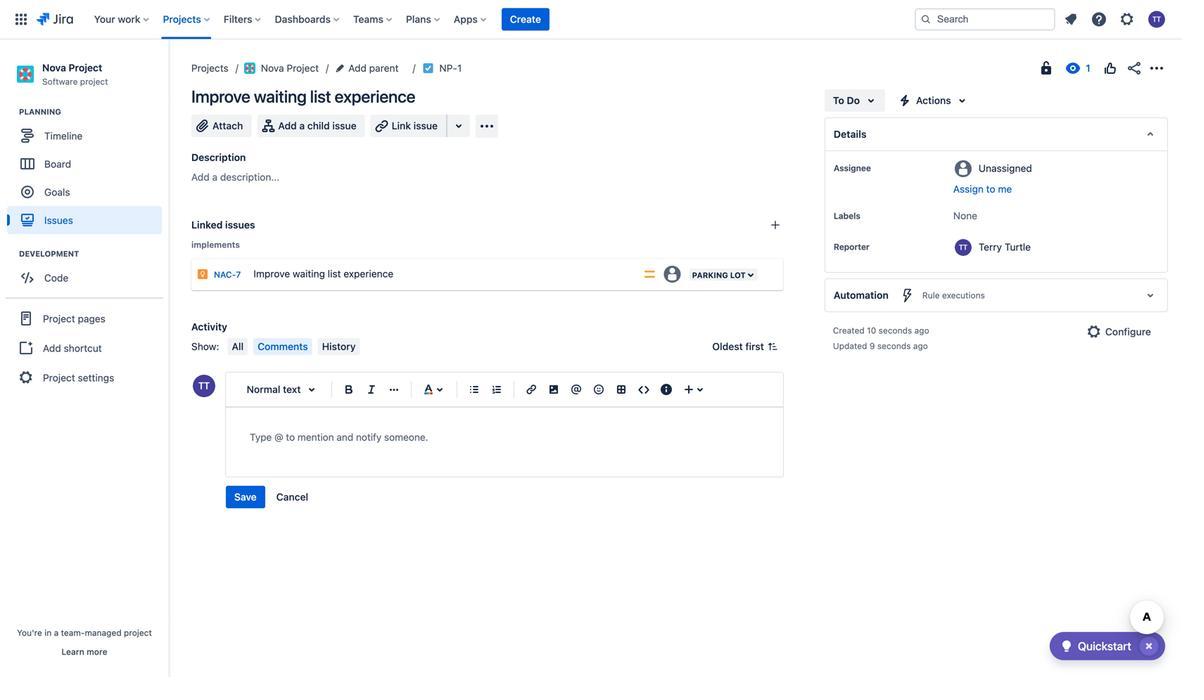 Task type: vqa. For each thing, say whether or not it's contained in the screenshot.
Priority: Medium icon
yes



Task type: locate. For each thing, give the bounding box(es) containing it.
oldest first button
[[704, 338, 784, 355]]

add shortcut
[[43, 343, 102, 354]]

plans button
[[402, 8, 445, 31]]

normal text button
[[240, 374, 326, 405]]

1 horizontal spatial issue
[[414, 120, 438, 132]]

menu bar
[[225, 338, 363, 355]]

2 horizontal spatial a
[[299, 120, 305, 132]]

seconds right 9
[[877, 341, 911, 351]]

add image, video, or file image
[[545, 381, 562, 398]]

settings
[[78, 372, 114, 384]]

unassigned
[[979, 163, 1032, 174]]

search image
[[920, 14, 932, 25]]

your work
[[94, 13, 140, 25]]

sidebar navigation image
[[153, 56, 184, 84]]

1 vertical spatial project
[[124, 628, 152, 638]]

oldest first
[[712, 341, 764, 353]]

seconds
[[879, 326, 912, 336], [877, 341, 911, 351]]

nova for nova project
[[261, 62, 284, 74]]

projects left nova project 'image'
[[191, 62, 229, 74]]

list
[[310, 87, 331, 106], [328, 268, 341, 280]]

rule executions
[[923, 291, 985, 300]]

nac-7
[[214, 270, 241, 280]]

project up software
[[69, 62, 102, 74]]

nova inside nova project software project
[[42, 62, 66, 74]]

software
[[42, 77, 78, 86]]

board link
[[7, 150, 162, 178]]

quickstart
[[1078, 640, 1132, 653]]

improve inside "link"
[[254, 268, 290, 280]]

improve up attach button
[[191, 87, 250, 106]]

a
[[299, 120, 305, 132], [212, 171, 218, 183], [54, 628, 59, 638]]

1 nova from the left
[[42, 62, 66, 74]]

appswitcher icon image
[[13, 11, 30, 28]]

issues
[[225, 219, 255, 231]]

your work button
[[90, 8, 155, 31]]

planning heading
[[19, 106, 168, 118]]

1 horizontal spatial improve
[[254, 268, 290, 280]]

project settings link
[[6, 363, 163, 394]]

first
[[746, 341, 764, 353]]

a left "child"
[[299, 120, 305, 132]]

project inside nova project software project
[[69, 62, 102, 74]]

link issue button
[[371, 115, 448, 137]]

more information about this user image
[[955, 239, 972, 256]]

improve right 7
[[254, 268, 290, 280]]

your profile and settings image
[[1148, 11, 1165, 28]]

issue right link
[[414, 120, 438, 132]]

copy link to issue image
[[459, 62, 470, 73]]

add inside add shortcut button
[[43, 343, 61, 354]]

planning image
[[2, 104, 19, 120]]

0 vertical spatial a
[[299, 120, 305, 132]]

1 vertical spatial group
[[6, 298, 163, 398]]

1 horizontal spatial nova
[[261, 62, 284, 74]]

add for add a description...
[[191, 171, 210, 183]]

all button
[[228, 338, 248, 355]]

task image
[[423, 63, 434, 74]]

child
[[307, 120, 330, 132]]

learn more button
[[61, 647, 107, 658]]

1 vertical spatial experience
[[344, 268, 394, 280]]

1 vertical spatial improve waiting list experience
[[254, 268, 394, 280]]

issue type: idea image
[[197, 269, 208, 280]]

code snippet image
[[635, 381, 652, 398]]

Search field
[[915, 8, 1056, 31]]

save
[[234, 492, 257, 503]]

sidebar element
[[0, 39, 169, 678]]

dashboards
[[275, 13, 331, 25]]

experience inside "link"
[[344, 268, 394, 280]]

1 vertical spatial waiting
[[293, 268, 325, 280]]

ago down rule
[[915, 326, 929, 336]]

actions image
[[1148, 60, 1165, 77]]

projects button
[[159, 8, 215, 31]]

shortcut
[[64, 343, 102, 354]]

help image
[[1091, 11, 1108, 28]]

project up planning heading
[[80, 77, 108, 86]]

banner
[[0, 0, 1182, 39]]

a right in
[[54, 628, 59, 638]]

0 horizontal spatial issue
[[332, 120, 357, 132]]

show:
[[191, 341, 219, 353]]

save button
[[226, 486, 265, 509]]

nova project link
[[244, 60, 319, 77]]

italic ⌘i image
[[363, 381, 380, 398]]

1 vertical spatial projects
[[191, 62, 229, 74]]

a inside button
[[299, 120, 305, 132]]

projects up sidebar navigation icon
[[163, 13, 201, 25]]

0 vertical spatial improve
[[191, 87, 250, 106]]

create button
[[502, 8, 550, 31]]

0 horizontal spatial project
[[80, 77, 108, 86]]

add left the parent on the top left of the page
[[348, 62, 367, 74]]

project
[[80, 77, 108, 86], [124, 628, 152, 638]]

jira image
[[37, 11, 73, 28], [37, 11, 73, 28]]

cancel button
[[268, 486, 317, 509]]

2 vertical spatial a
[[54, 628, 59, 638]]

1 vertical spatial a
[[212, 171, 218, 183]]

add parent
[[348, 62, 399, 74]]

dashboards button
[[271, 8, 345, 31]]

seconds right 10
[[879, 326, 912, 336]]

improve
[[191, 87, 250, 106], [254, 268, 290, 280]]

details
[[834, 128, 867, 140]]

project
[[69, 62, 102, 74], [287, 62, 319, 74], [43, 313, 75, 325], [43, 372, 75, 384]]

team-
[[61, 628, 85, 638]]

configure
[[1105, 326, 1151, 338]]

add for add a child issue
[[278, 120, 297, 132]]

2 vertical spatial group
[[226, 486, 317, 509]]

development image
[[2, 246, 19, 263]]

group containing save
[[226, 486, 317, 509]]

primary element
[[8, 0, 904, 39]]

link web pages and more image
[[450, 118, 467, 134]]

0 vertical spatial experience
[[335, 87, 415, 106]]

apps
[[454, 13, 478, 25]]

np-1
[[439, 62, 462, 74]]

check image
[[1058, 638, 1075, 655]]

add left shortcut
[[43, 343, 61, 354]]

issue right "child"
[[332, 120, 357, 132]]

text
[[283, 384, 301, 395]]

0 vertical spatial projects
[[163, 13, 201, 25]]

assign to me
[[953, 183, 1012, 195]]

projects inside dropdown button
[[163, 13, 201, 25]]

project right managed
[[124, 628, 152, 638]]

attach button
[[191, 115, 251, 137]]

code link
[[7, 264, 162, 292]]

attach
[[213, 120, 243, 132]]

a down description
[[212, 171, 218, 183]]

0 vertical spatial project
[[80, 77, 108, 86]]

2 nova from the left
[[261, 62, 284, 74]]

issues link
[[7, 206, 162, 234]]

assign
[[953, 183, 984, 195]]

updated
[[833, 341, 867, 351]]

add inside add a child issue button
[[278, 120, 297, 132]]

0 horizontal spatial improve
[[191, 87, 250, 106]]

assign to me button
[[953, 182, 1153, 196]]

more formatting image
[[386, 381, 403, 398]]

projects link
[[191, 60, 229, 77]]

comments button
[[253, 338, 312, 355]]

do
[[847, 95, 860, 106]]

1 vertical spatial list
[[328, 268, 341, 280]]

10
[[867, 326, 876, 336]]

0 horizontal spatial nova
[[42, 62, 66, 74]]

nac-7 link
[[214, 270, 241, 280]]

1 horizontal spatial a
[[212, 171, 218, 183]]

np-
[[439, 62, 457, 74]]

timeline link
[[7, 122, 162, 150]]

add inside add parent popup button
[[348, 62, 367, 74]]

add left "child"
[[278, 120, 297, 132]]

Comment - Main content area, start typing to enter text. text field
[[250, 429, 759, 446]]

0 horizontal spatial a
[[54, 628, 59, 638]]

description...
[[220, 171, 280, 183]]

1 vertical spatial improve
[[254, 268, 290, 280]]

history
[[322, 341, 356, 353]]

numbered list ⌘⇧7 image
[[488, 381, 505, 398]]

normal
[[247, 384, 280, 395]]

nova up software
[[42, 62, 66, 74]]

oldest
[[712, 341, 743, 353]]

group
[[7, 106, 168, 239], [6, 298, 163, 398], [226, 486, 317, 509]]

add a child issue button
[[257, 115, 365, 137]]

add
[[348, 62, 367, 74], [278, 120, 297, 132], [191, 171, 210, 183], [43, 343, 61, 354]]

add down description
[[191, 171, 210, 183]]

projects
[[163, 13, 201, 25], [191, 62, 229, 74]]

waiting inside "link"
[[293, 268, 325, 280]]

waiting
[[254, 87, 307, 106], [293, 268, 325, 280]]

notifications image
[[1063, 11, 1080, 28]]

0 vertical spatial group
[[7, 106, 168, 239]]

1 vertical spatial ago
[[913, 341, 928, 351]]

nova right nova project 'image'
[[261, 62, 284, 74]]

filters
[[224, 13, 252, 25]]

improve waiting list experience
[[191, 87, 415, 106], [254, 268, 394, 280]]

in
[[45, 628, 52, 638]]

ago right 9
[[913, 341, 928, 351]]



Task type: describe. For each thing, give the bounding box(es) containing it.
9
[[870, 341, 875, 351]]

menu bar containing all
[[225, 338, 363, 355]]

automation element
[[825, 279, 1168, 312]]

nova for nova project software project
[[42, 62, 66, 74]]

project down add shortcut
[[43, 372, 75, 384]]

terry
[[979, 241, 1002, 253]]

to do button
[[825, 89, 885, 112]]

actions
[[916, 95, 951, 106]]

linked
[[191, 219, 223, 231]]

to
[[833, 95, 844, 106]]

automation
[[834, 290, 889, 301]]

pages
[[78, 313, 105, 325]]

managed
[[85, 628, 122, 638]]

1 issue from the left
[[332, 120, 357, 132]]

to do
[[833, 95, 860, 106]]

projects for projects dropdown button
[[163, 13, 201, 25]]

0 vertical spatial improve waiting list experience
[[191, 87, 415, 106]]

goals
[[44, 186, 70, 198]]

link an issue image
[[770, 220, 781, 231]]

linked issues
[[191, 219, 255, 231]]

project inside nova project software project
[[80, 77, 108, 86]]

bold ⌘b image
[[341, 381, 357, 398]]

1 horizontal spatial project
[[124, 628, 152, 638]]

0 vertical spatial waiting
[[254, 87, 307, 106]]

bullet list ⌘⇧8 image
[[466, 381, 483, 398]]

projects for projects link
[[191, 62, 229, 74]]

add for add parent
[[348, 62, 367, 74]]

code
[[44, 272, 68, 284]]

none
[[953, 210, 978, 222]]

cancel
[[276, 492, 308, 503]]

0 vertical spatial list
[[310, 87, 331, 106]]

add parent button
[[334, 60, 403, 77]]

nac-
[[214, 270, 236, 280]]

assignee
[[834, 163, 871, 173]]

info panel image
[[658, 381, 675, 398]]

list inside "link"
[[328, 268, 341, 280]]

your
[[94, 13, 115, 25]]

issues
[[44, 214, 73, 226]]

parent
[[369, 62, 399, 74]]

improve waiting list experience inside "link"
[[254, 268, 394, 280]]

link
[[392, 120, 411, 132]]

1 vertical spatial seconds
[[877, 341, 911, 351]]

banner containing your work
[[0, 0, 1182, 39]]

no restrictions image
[[1038, 60, 1055, 77]]

improve waiting list experience link
[[248, 260, 637, 289]]

teams
[[353, 13, 383, 25]]

planning
[[19, 107, 61, 117]]

you're
[[17, 628, 42, 638]]

project up add shortcut
[[43, 313, 75, 325]]

priority: medium image
[[643, 267, 657, 281]]

2 issue from the left
[[414, 120, 438, 132]]

executions
[[942, 291, 985, 300]]

apps button
[[450, 8, 492, 31]]

teams button
[[349, 8, 398, 31]]

add shortcut button
[[6, 334, 163, 363]]

add app image
[[479, 118, 495, 135]]

terry turtle
[[979, 241, 1031, 253]]

history button
[[318, 338, 360, 355]]

project settings
[[43, 372, 114, 384]]

timeline
[[44, 130, 83, 142]]

labels
[[834, 211, 861, 221]]

plans
[[406, 13, 431, 25]]

development
[[19, 250, 79, 259]]

normal text
[[247, 384, 301, 395]]

vote options: no one has voted for this issue yet. image
[[1102, 60, 1119, 77]]

to
[[986, 183, 996, 195]]

add a child issue
[[278, 120, 357, 132]]

learn
[[61, 647, 84, 657]]

7
[[236, 270, 241, 280]]

development heading
[[19, 249, 168, 260]]

project down dashboards
[[287, 62, 319, 74]]

a for description...
[[212, 171, 218, 183]]

code group
[[7, 249, 168, 296]]

table image
[[613, 381, 630, 398]]

comments
[[258, 341, 308, 353]]

activity
[[191, 321, 227, 333]]

quickstart button
[[1050, 633, 1165, 661]]

created 10 seconds ago updated 9 seconds ago
[[833, 326, 929, 351]]

implements
[[191, 240, 240, 250]]

link image
[[523, 381, 540, 398]]

0 vertical spatial seconds
[[879, 326, 912, 336]]

filters button
[[219, 8, 266, 31]]

add for add shortcut
[[43, 343, 61, 354]]

group containing timeline
[[7, 106, 168, 239]]

1
[[457, 62, 462, 74]]

0 vertical spatial ago
[[915, 326, 929, 336]]

project pages
[[43, 313, 105, 325]]

add a description...
[[191, 171, 280, 183]]

mention image
[[568, 381, 585, 398]]

configure link
[[1080, 321, 1160, 343]]

details element
[[825, 118, 1168, 151]]

project pages link
[[6, 303, 163, 334]]

you're in a team-managed project
[[17, 628, 152, 638]]

settings image
[[1119, 11, 1136, 28]]

nova project image
[[244, 63, 255, 74]]

me
[[998, 183, 1012, 195]]

goals link
[[7, 178, 162, 206]]

rule
[[923, 291, 940, 300]]

dismiss quickstart image
[[1138, 635, 1160, 658]]

work
[[118, 13, 140, 25]]

created
[[833, 326, 865, 336]]

learn more
[[61, 647, 107, 657]]

np-1 link
[[439, 60, 462, 77]]

create
[[510, 13, 541, 25]]

emoji image
[[590, 381, 607, 398]]

board
[[44, 158, 71, 170]]

a for child
[[299, 120, 305, 132]]

group containing project pages
[[6, 298, 163, 398]]

actions button
[[891, 89, 977, 112]]

goal image
[[21, 186, 34, 199]]



